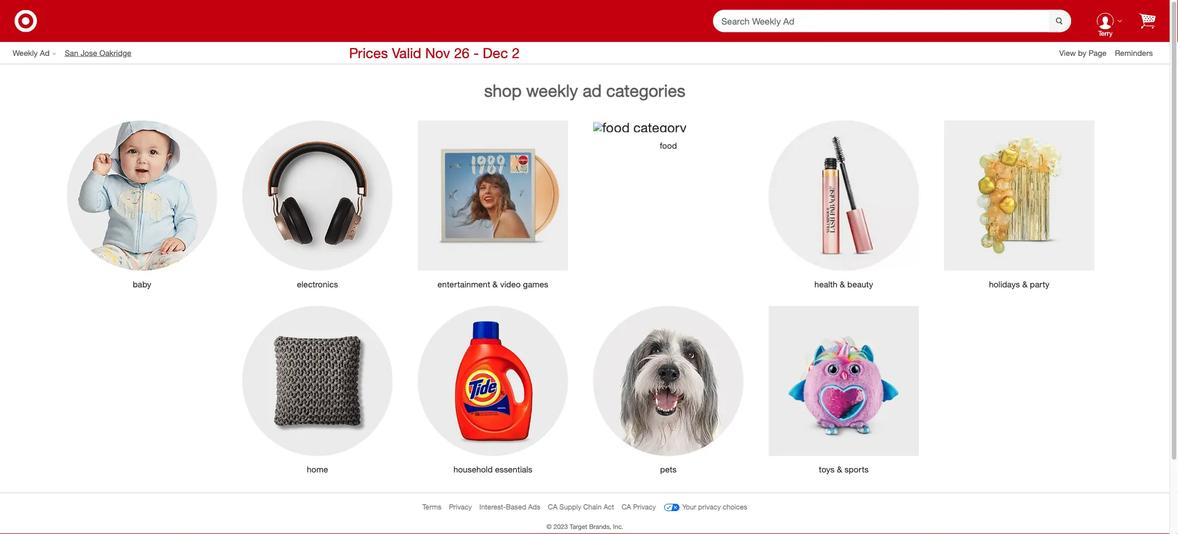 Task type: vqa. For each thing, say whether or not it's contained in the screenshot.
1st 299.99) from left
no



Task type: describe. For each thing, give the bounding box(es) containing it.
based
[[506, 503, 526, 512]]

home category image
[[242, 306, 393, 456]]

reminders link
[[1115, 47, 1161, 58]]

pets category image
[[593, 306, 744, 456]]

food link
[[585, 140, 752, 151]]

page
[[1089, 48, 1107, 58]]

© 2023 target brands, inc.
[[547, 523, 623, 531]]

target
[[570, 523, 587, 531]]

supply
[[559, 503, 581, 512]]

toys & sports
[[819, 465, 869, 475]]

baby
[[133, 279, 151, 289]]

weekly
[[526, 80, 578, 100]]

weekly ad
[[13, 48, 50, 58]]

san jose oakridge
[[65, 48, 131, 58]]

ca for ca privacy
[[622, 503, 631, 512]]

terms
[[422, 503, 442, 512]]

beauty
[[848, 279, 873, 289]]

household
[[453, 465, 493, 475]]

household essentials link
[[409, 465, 577, 475]]

weekly
[[13, 48, 38, 58]]

health
[[815, 279, 838, 289]]

go to target.com image
[[15, 10, 37, 32]]

food
[[660, 140, 677, 151]]

san jose oakridge link
[[65, 47, 140, 58]]

ca supply chain act
[[548, 503, 614, 512]]

view your cart on target.com image
[[1140, 13, 1156, 29]]

health & beauty category image
[[769, 121, 919, 271]]

-
[[473, 44, 479, 61]]

Search Weekly Ad search field
[[713, 10, 1071, 33]]

view by page link
[[1059, 48, 1115, 58]]

2023
[[554, 523, 568, 531]]

interest-
[[479, 503, 506, 512]]

health & beauty
[[815, 279, 873, 289]]

household essentials category image
[[418, 306, 568, 456]]

san
[[65, 48, 78, 58]]

view
[[1059, 48, 1076, 58]]

dec
[[483, 44, 508, 61]]

toys & sports link
[[760, 465, 928, 475]]

by
[[1078, 48, 1087, 58]]

& for entertainment
[[493, 279, 498, 289]]

& for holidays
[[1022, 279, 1028, 289]]

©
[[547, 523, 552, 531]]

2 privacy from the left
[[633, 503, 656, 512]]

electronics link
[[234, 279, 401, 289]]

holidays & party category image
[[944, 121, 1095, 271]]

toys & sports category image
[[769, 306, 919, 456]]

entertainment & video games
[[438, 279, 548, 289]]

inc.
[[613, 523, 623, 531]]

essentials
[[495, 465, 533, 475]]

ca privacy
[[622, 503, 656, 512]]

interest-based ads
[[479, 503, 540, 512]]

choices
[[723, 503, 747, 512]]

holidays
[[989, 279, 1020, 289]]

shop
[[484, 80, 522, 100]]



Task type: locate. For each thing, give the bounding box(es) containing it.
privacy link
[[449, 503, 472, 512]]

ca supply chain act link
[[548, 503, 614, 512]]

terms link
[[422, 503, 442, 512]]

video
[[500, 279, 521, 289]]

& for health
[[840, 279, 845, 289]]

& left video
[[493, 279, 498, 289]]

health & beauty link
[[760, 279, 928, 289]]

party
[[1030, 279, 1050, 289]]

1 privacy from the left
[[449, 503, 472, 512]]

shop weekly ad categories
[[484, 80, 686, 100]]

food category image
[[593, 122, 687, 132]]

baby link
[[58, 279, 226, 289]]

entertainment & video games link
[[409, 279, 577, 289]]

0 horizontal spatial privacy
[[449, 503, 472, 512]]

categories
[[606, 80, 686, 100]]

prices valid nov 26 - dec 2
[[349, 44, 520, 61]]

pets link
[[585, 465, 752, 475]]

chain
[[583, 503, 602, 512]]

pets
[[660, 465, 677, 475]]

& right toys
[[837, 465, 842, 475]]

interest-based ads link
[[479, 503, 540, 512]]

1 horizontal spatial ca
[[622, 503, 631, 512]]

holidays & party link
[[936, 279, 1103, 289]]

privacy
[[449, 503, 472, 512], [633, 503, 656, 512]]

privacy left ccpa icon
[[633, 503, 656, 512]]

26
[[454, 44, 470, 61]]

act
[[604, 503, 614, 512]]

& left party
[[1022, 279, 1028, 289]]

weekly ad link
[[13, 47, 65, 58]]

oakridge
[[99, 48, 131, 58]]

privacy right 'terms' link
[[449, 503, 472, 512]]

terry link
[[1088, 3, 1123, 39]]

your privacy choices
[[682, 503, 747, 512]]

electronics
[[297, 279, 338, 289]]

brands,
[[589, 523, 611, 531]]

2 ca from the left
[[622, 503, 631, 512]]

form
[[713, 10, 1071, 33]]

your
[[682, 503, 696, 512]]

electronics category image
[[242, 121, 393, 271]]

1 ca from the left
[[548, 503, 558, 512]]

0 horizontal spatial ca
[[548, 503, 558, 512]]

sports
[[845, 465, 869, 475]]

home link
[[234, 465, 401, 475]]

toys
[[819, 465, 835, 475]]

view by page
[[1059, 48, 1107, 58]]

entertainment & video games category image
[[418, 121, 568, 271]]

ad
[[40, 48, 50, 58]]

entertainment
[[438, 279, 490, 289]]

home
[[307, 465, 328, 475]]

&
[[493, 279, 498, 289], [840, 279, 845, 289], [1022, 279, 1028, 289], [837, 465, 842, 475]]

ad
[[583, 80, 602, 100]]

2
[[512, 44, 520, 61]]

baby category image
[[67, 121, 217, 271]]

ca
[[548, 503, 558, 512], [622, 503, 631, 512]]

jose
[[81, 48, 97, 58]]

household essentials
[[453, 465, 533, 475]]

reminders
[[1115, 48, 1153, 58]]

1 horizontal spatial privacy
[[633, 503, 656, 512]]

ca right act
[[622, 503, 631, 512]]

ca left supply
[[548, 503, 558, 512]]

ccpa image
[[664, 500, 680, 516]]

privacy
[[698, 503, 721, 512]]

& right health at the bottom of the page
[[840, 279, 845, 289]]

& for toys
[[837, 465, 842, 475]]

ca for ca supply chain act
[[548, 503, 558, 512]]

nov
[[425, 44, 450, 61]]

games
[[523, 279, 548, 289]]

terry
[[1098, 29, 1113, 38]]

valid
[[392, 44, 421, 61]]

holidays & party
[[989, 279, 1050, 289]]

ca privacy link
[[622, 503, 656, 512]]

prices
[[349, 44, 388, 61]]

your privacy choices link
[[664, 500, 747, 516]]

ads
[[528, 503, 540, 512]]



